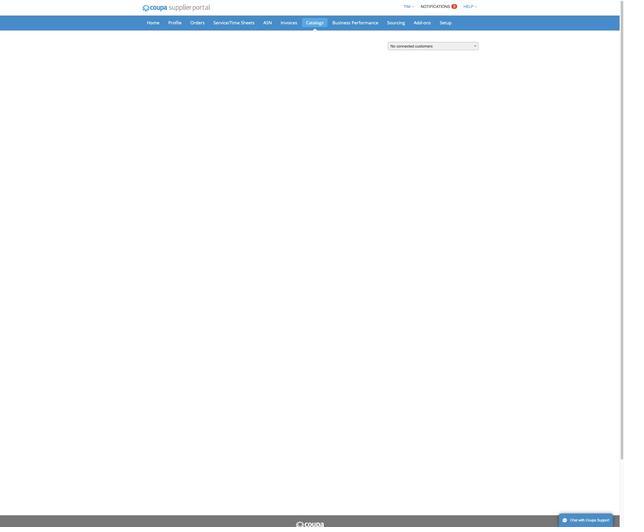 Task type: describe. For each thing, give the bounding box(es) containing it.
0
[[454, 4, 456, 9]]

sourcing
[[387, 20, 405, 26]]

service/time
[[214, 20, 240, 26]]

help
[[464, 4, 474, 9]]

0 vertical spatial coupa supplier portal image
[[138, 1, 214, 16]]

service/time sheets
[[214, 20, 255, 26]]

add-ons
[[414, 20, 431, 26]]

tim link
[[401, 4, 414, 9]]

business performance
[[333, 20, 378, 26]]

add-
[[414, 20, 424, 26]]

invoices link
[[277, 18, 301, 27]]

chat with coupa support
[[570, 519, 610, 523]]

profile
[[168, 20, 182, 26]]

tim
[[404, 4, 411, 9]]

connected
[[397, 44, 414, 48]]

setup link
[[436, 18, 456, 27]]

sheets
[[241, 20, 255, 26]]

business performance link
[[329, 18, 382, 27]]

performance
[[352, 20, 378, 26]]

navigation containing notifications 0
[[401, 1, 477, 12]]

catalogs link
[[302, 18, 328, 27]]



Task type: locate. For each thing, give the bounding box(es) containing it.
No connected customers text field
[[388, 42, 478, 50]]

notifications 0
[[421, 4, 456, 9]]

chat
[[570, 519, 578, 523]]

with
[[579, 519, 585, 523]]

home link
[[143, 18, 163, 27]]

invoices
[[281, 20, 297, 26]]

1 horizontal spatial coupa supplier portal image
[[295, 522, 325, 527]]

business
[[333, 20, 351, 26]]

orders link
[[187, 18, 209, 27]]

sourcing link
[[383, 18, 409, 27]]

catalogs
[[306, 20, 324, 26]]

No connected customers field
[[388, 42, 479, 50]]

0 horizontal spatial coupa supplier portal image
[[138, 1, 214, 16]]

coupa supplier portal image
[[138, 1, 214, 16], [295, 522, 325, 527]]

chat with coupa support button
[[559, 514, 613, 527]]

orders
[[190, 20, 205, 26]]

asn link
[[260, 18, 276, 27]]

notifications
[[421, 4, 450, 9]]

profile link
[[165, 18, 185, 27]]

coupa
[[586, 519, 596, 523]]

help link
[[461, 4, 477, 9]]

ons
[[424, 20, 431, 26]]

service/time sheets link
[[210, 18, 258, 27]]

no connected customers
[[391, 44, 433, 48]]

setup
[[440, 20, 452, 26]]

add-ons link
[[410, 18, 435, 27]]

asn
[[263, 20, 272, 26]]

1 vertical spatial coupa supplier portal image
[[295, 522, 325, 527]]

no
[[391, 44, 396, 48]]

support
[[597, 519, 610, 523]]

home
[[147, 20, 160, 26]]

customers
[[415, 44, 433, 48]]

navigation
[[401, 1, 477, 12]]



Task type: vqa. For each thing, say whether or not it's contained in the screenshot.
password field
no



